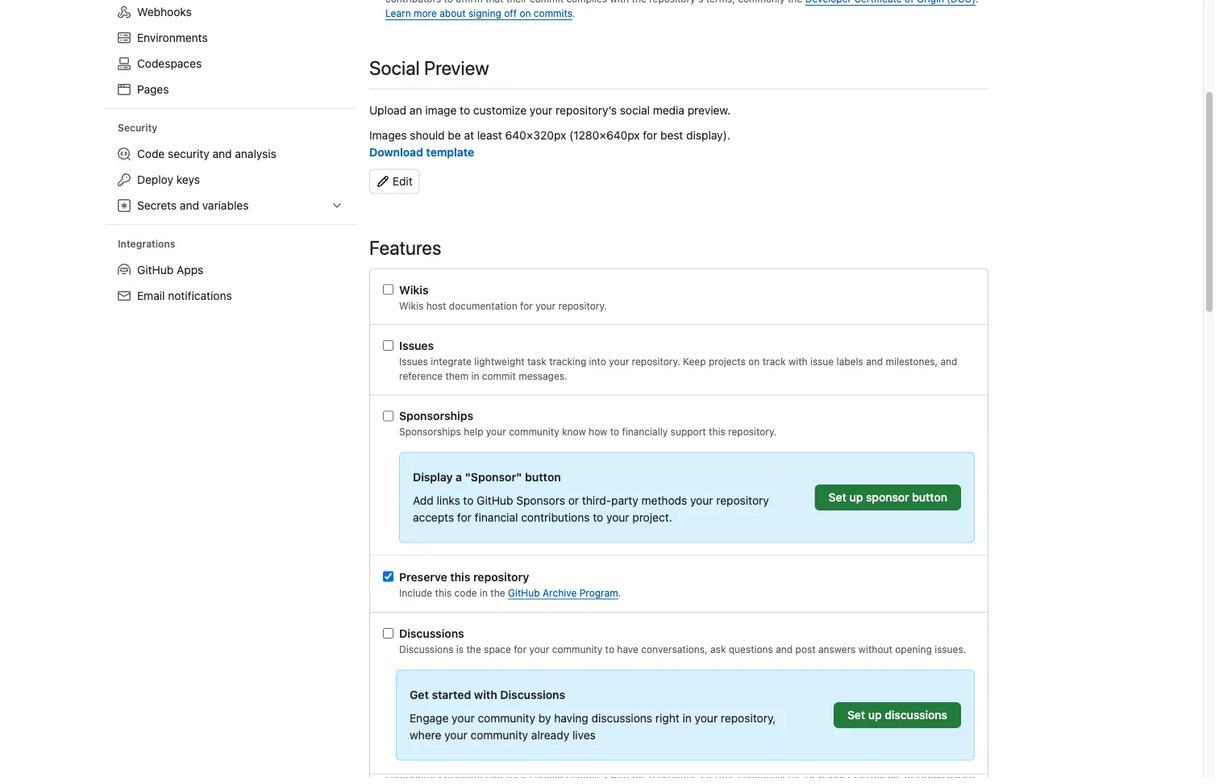 Task type: vqa. For each thing, say whether or not it's contained in the screenshot.
graph "image"
no



Task type: describe. For each thing, give the bounding box(es) containing it.
0 horizontal spatial on
[[520, 8, 531, 19]]

browser image
[[118, 83, 131, 96]]

mail image
[[118, 290, 131, 303]]

pages
[[137, 83, 169, 96]]

with inside issues integrate lightweight task tracking into your repository.           keep projects on track with issue labels and milestones, and reference them in commit messages.
[[789, 356, 808, 368]]

Wikis checkbox
[[383, 284, 394, 295]]

add
[[413, 494, 434, 508]]

your up 640×320px
[[530, 104, 553, 117]]

repository. inside sponsorships sponsorships help your community know how to financially support this repository.
[[729, 426, 777, 438]]

codespaces
[[137, 57, 202, 70]]

to inside sponsorships sponsorships help your community know how to financially support this repository.
[[611, 426, 620, 438]]

set up sponsor button
[[829, 491, 948, 504]]

learn more about signing off on commits link
[[386, 8, 573, 19]]

your inside discussions discussions is the space for your community to have conversations,               ask questions and post answers without opening issues.
[[530, 644, 550, 656]]

space
[[484, 644, 511, 656]]

this inside sponsorships sponsorships help your community know how to financially support this repository.
[[709, 426, 726, 438]]

codespaces link
[[111, 51, 350, 77]]

security
[[118, 122, 157, 134]]

social
[[370, 56, 420, 79]]

key image
[[118, 173, 131, 186]]

Discussions checkbox
[[383, 629, 394, 639]]

2 vertical spatial discussions
[[500, 689, 566, 702]]

display).
[[687, 129, 731, 142]]

milestones,
[[886, 356, 938, 368]]

engage your community by having discussions right in your repository, where your community already lives
[[410, 712, 777, 742]]

more
[[414, 8, 437, 19]]

links
[[437, 494, 460, 508]]

track
[[763, 356, 786, 368]]

where
[[410, 729, 442, 742]]

issues integrate lightweight task tracking into your repository.           keep projects on track with issue labels and milestones, and reference them in commit messages.
[[399, 356, 958, 382]]

have
[[618, 644, 639, 656]]

in inside issues integrate lightweight task tracking into your repository.           keep projects on track with issue labels and milestones, and reference them in commit messages.
[[472, 371, 480, 382]]

questions
[[729, 644, 774, 656]]

repository inside preserve this repository include this code in the github archive program .
[[474, 570, 529, 584]]

methods
[[642, 494, 688, 508]]

integrations list
[[111, 257, 350, 309]]

at
[[464, 129, 474, 142]]

your inside issues integrate lightweight task tracking into your repository.           keep projects on track with issue labels and milestones, and reference them in commit messages.
[[609, 356, 630, 368]]

upload an image to customize your repository's social media preview.
[[370, 104, 731, 117]]

set
[[829, 491, 847, 504]]

least
[[477, 129, 502, 142]]

keep
[[683, 356, 706, 368]]

template
[[426, 146, 475, 159]]

documentation
[[449, 300, 518, 311]]

pages link
[[111, 77, 350, 102]]

to right links at the bottom left
[[463, 494, 474, 508]]

your right where
[[445, 729, 468, 742]]

and inside dropdown button
[[180, 199, 199, 212]]

2 sponsorships from the top
[[399, 426, 461, 438]]

for inside discussions discussions is the space for your community to have conversations,               ask questions and post answers without opening issues.
[[514, 644, 527, 656]]

your inside wikis wikis host documentation for your repository.
[[536, 300, 556, 311]]

conversations,
[[642, 644, 708, 656]]

add links to github sponsors or third-party methods your repository accepts for financial contributions to your project.
[[413, 494, 770, 524]]

email notifications link
[[111, 283, 350, 309]]

1 vertical spatial discussions
[[399, 644, 454, 656]]

engage
[[410, 712, 449, 725]]

labels
[[837, 356, 864, 368]]

task
[[528, 356, 547, 368]]

and right the labels
[[867, 356, 884, 368]]

for inside wikis wikis host documentation for your repository.
[[520, 300, 533, 311]]

environments
[[137, 31, 208, 44]]

codescan image
[[118, 148, 131, 161]]

commits
[[534, 8, 573, 19]]

640×320px
[[505, 129, 567, 142]]

download template link
[[370, 146, 475, 159]]

integrate
[[431, 356, 472, 368]]

repository's
[[556, 104, 617, 117]]

variables
[[202, 199, 249, 212]]

security list
[[111, 141, 350, 219]]

messages.
[[519, 371, 568, 382]]

to inside discussions discussions is the space for your community to have conversations,               ask questions and post answers without opening issues.
[[606, 644, 615, 656]]

github inside github apps link
[[137, 263, 174, 277]]

on inside issues integrate lightweight task tracking into your repository.           keep projects on track with issue labels and milestones, and reference them in commit messages.
[[749, 356, 760, 368]]

ask
[[711, 644, 726, 656]]

2 wikis from the top
[[399, 300, 424, 311]]

already
[[532, 729, 570, 742]]

code and automation list
[[111, 0, 350, 102]]

social preview
[[370, 56, 490, 79]]

projects
[[709, 356, 746, 368]]

features
[[370, 236, 442, 259]]

button for set up sponsor button
[[913, 491, 948, 504]]

and right milestones, on the right top
[[941, 356, 958, 368]]

financially
[[622, 426, 668, 438]]

webhooks
[[137, 5, 192, 19]]

repository. inside wikis wikis host documentation for your repository.
[[559, 300, 607, 311]]

sponsors
[[517, 494, 566, 508]]

learn
[[386, 8, 411, 19]]

Issues checkbox
[[383, 340, 394, 351]]

by
[[539, 712, 551, 725]]

off
[[504, 8, 517, 19]]

webhook image
[[118, 6, 131, 19]]

preview
[[424, 56, 490, 79]]

learn more about signing off on commits .
[[386, 8, 576, 19]]

party
[[612, 494, 639, 508]]

deploy
[[137, 173, 173, 186]]

server image
[[118, 31, 131, 44]]

deploy keys link
[[111, 167, 350, 193]]

1 vertical spatial this
[[450, 570, 471, 584]]

secrets and variables
[[137, 199, 249, 212]]

github archive program link
[[508, 587, 619, 599]]

download
[[370, 146, 423, 159]]

include
[[399, 587, 433, 599]]

repository inside add links to github sponsors or third-party methods your repository accepts for financial contributions to your project.
[[717, 494, 770, 508]]

reference
[[399, 371, 443, 382]]

discussions
[[592, 712, 653, 725]]

them
[[446, 371, 469, 382]]

issue
[[811, 356, 834, 368]]

customize
[[474, 104, 527, 117]]

preserve this repository include this code in the github archive program .
[[399, 570, 621, 599]]

1 sponsorships from the top
[[399, 409, 474, 423]]

code
[[455, 587, 477, 599]]

0 horizontal spatial .
[[573, 8, 576, 19]]

be
[[448, 129, 461, 142]]

tracking
[[550, 356, 587, 368]]

lives
[[573, 729, 596, 742]]

the inside preserve this repository include this code in the github archive program .
[[491, 587, 506, 599]]

contributions
[[521, 511, 590, 524]]

button for display a "sponsor" button
[[525, 471, 561, 484]]



Task type: locate. For each thing, give the bounding box(es) containing it.
button inside "link"
[[913, 491, 948, 504]]

0 vertical spatial on
[[520, 8, 531, 19]]

post
[[796, 644, 816, 656]]

program
[[580, 587, 619, 599]]

your inside sponsorships sponsorships help your community know how to financially support this repository.
[[486, 426, 507, 438]]

repository. up tracking
[[559, 300, 607, 311]]

button
[[525, 471, 561, 484], [913, 491, 948, 504]]

discussions discussions is the space for your community to have conversations,               ask questions and post answers without opening issues.
[[399, 627, 967, 656]]

signing
[[469, 8, 502, 19]]

upload
[[370, 104, 407, 117]]

0 horizontal spatial with
[[474, 689, 498, 702]]

github up email at left top
[[137, 263, 174, 277]]

third-
[[582, 494, 612, 508]]

with right "started"
[[474, 689, 498, 702]]

wikis wikis host documentation for your repository.
[[399, 283, 607, 311]]

webhooks link
[[111, 0, 350, 25]]

financial
[[475, 511, 518, 524]]

sponsorships left the help
[[399, 426, 461, 438]]

your down the party
[[607, 511, 630, 524]]

repository. right support
[[729, 426, 777, 438]]

into
[[589, 356, 607, 368]]

repository,
[[721, 712, 777, 725]]

edit
[[390, 175, 413, 188]]

in
[[472, 371, 480, 382], [480, 587, 488, 599], [683, 712, 692, 725]]

github left the archive
[[508, 587, 540, 599]]

or
[[569, 494, 579, 508]]

1 horizontal spatial in
[[480, 587, 488, 599]]

right
[[656, 712, 680, 725]]

0 vertical spatial sponsorships
[[399, 409, 474, 423]]

and down keys
[[180, 199, 199, 212]]

lightweight
[[475, 356, 525, 368]]

1 wikis from the top
[[399, 283, 429, 297]]

button up sponsors
[[525, 471, 561, 484]]

2 horizontal spatial in
[[683, 712, 692, 725]]

for right documentation
[[520, 300, 533, 311]]

your down "started"
[[452, 712, 475, 725]]

this
[[709, 426, 726, 438], [450, 570, 471, 584], [435, 587, 452, 599]]

0 horizontal spatial repository.
[[559, 300, 607, 311]]

for down links at the bottom left
[[457, 511, 472, 524]]

issues right issues checkbox
[[399, 339, 434, 353]]

0 vertical spatial the
[[491, 587, 506, 599]]

discussions left is
[[399, 644, 454, 656]]

in right them
[[472, 371, 480, 382]]

to left have
[[606, 644, 615, 656]]

0 vertical spatial repository.
[[559, 300, 607, 311]]

1 horizontal spatial on
[[749, 356, 760, 368]]

repository.
[[559, 300, 607, 311], [632, 356, 681, 368], [729, 426, 777, 438]]

0 vertical spatial button
[[525, 471, 561, 484]]

and up deploy keys link
[[213, 147, 232, 161]]

preserve
[[399, 570, 448, 584]]

support
[[671, 426, 707, 438]]

to
[[460, 104, 471, 117], [611, 426, 620, 438], [463, 494, 474, 508], [593, 511, 604, 524], [606, 644, 615, 656]]

help
[[464, 426, 484, 438]]

wikis left the host
[[399, 300, 424, 311]]

community inside sponsorships sponsorships help your community know how to financially support this repository.
[[509, 426, 560, 438]]

github apps link
[[111, 257, 350, 283]]

1 vertical spatial button
[[913, 491, 948, 504]]

1 vertical spatial in
[[480, 587, 488, 599]]

the inside discussions discussions is the space for your community to have conversations,               ask questions and post answers without opening issues.
[[467, 644, 481, 656]]

repository
[[717, 494, 770, 508], [474, 570, 529, 584]]

commit
[[482, 371, 516, 382]]

discussions up by
[[500, 689, 566, 702]]

on left track
[[749, 356, 760, 368]]

0 vertical spatial repository
[[717, 494, 770, 508]]

your right space
[[530, 644, 550, 656]]

integrations
[[118, 238, 175, 250]]

2 issues from the top
[[399, 356, 428, 368]]

this left code
[[435, 587, 452, 599]]

0 vertical spatial issues
[[399, 339, 434, 353]]

. up have
[[619, 587, 621, 599]]

github
[[137, 263, 174, 277], [477, 494, 513, 508], [508, 587, 540, 599]]

Preserve this repository checkbox
[[383, 572, 394, 582]]

1 vertical spatial wikis
[[399, 300, 424, 311]]

this right support
[[709, 426, 726, 438]]

1 vertical spatial on
[[749, 356, 760, 368]]

an
[[410, 104, 422, 117]]

0 vertical spatial this
[[709, 426, 726, 438]]

2 vertical spatial in
[[683, 712, 692, 725]]

apps
[[177, 263, 204, 277]]

images should be at least 640×320px (1280×640px for best display). download template
[[370, 129, 731, 159]]

issues inside issues integrate lightweight task tracking into your repository.           keep projects on track with issue labels and milestones, and reference them in commit messages.
[[399, 356, 428, 368]]

github apps
[[137, 263, 204, 277]]

community
[[509, 426, 560, 438], [552, 644, 603, 656], [478, 712, 536, 725], [471, 729, 529, 742]]

1 vertical spatial issues
[[399, 356, 428, 368]]

. inside preserve this repository include this code in the github archive program .
[[619, 587, 621, 599]]

1 vertical spatial sponsorships
[[399, 426, 461, 438]]

sponsorships up the help
[[399, 409, 474, 423]]

. right off
[[573, 8, 576, 19]]

wikis right wikis checkbox
[[399, 283, 429, 297]]

github up financial
[[477, 494, 513, 508]]

to right image
[[460, 104, 471, 117]]

your right into
[[609, 356, 630, 368]]

and
[[213, 147, 232, 161], [180, 199, 199, 212], [867, 356, 884, 368], [941, 356, 958, 368], [776, 644, 793, 656]]

code
[[137, 147, 165, 161]]

on right off
[[520, 8, 531, 19]]

0 vertical spatial github
[[137, 263, 174, 277]]

1 horizontal spatial repository.
[[632, 356, 681, 368]]

issues up the reference
[[399, 356, 428, 368]]

how
[[589, 426, 608, 438]]

repository. left keep
[[632, 356, 681, 368]]

to down third-
[[593, 511, 604, 524]]

get started with discussions
[[410, 689, 566, 702]]

about
[[440, 8, 466, 19]]

and left post at right
[[776, 644, 793, 656]]

analysis
[[235, 147, 277, 161]]

1 vertical spatial repository.
[[632, 356, 681, 368]]

the right is
[[467, 644, 481, 656]]

repository up code
[[474, 570, 529, 584]]

wikis group
[[383, 281, 975, 313]]

pencil image
[[377, 175, 390, 188]]

1 vertical spatial repository
[[474, 570, 529, 584]]

for inside images should be at least 640×320px (1280×640px for best display). download template
[[643, 129, 658, 142]]

code security and analysis link
[[111, 141, 350, 167]]

1 vertical spatial github
[[477, 494, 513, 508]]

your right the help
[[486, 426, 507, 438]]

in right code
[[480, 587, 488, 599]]

email notifications
[[137, 289, 232, 303]]

for left best at the right of the page
[[643, 129, 658, 142]]

None submit
[[834, 703, 962, 729]]

your right right
[[695, 712, 718, 725]]

1 issues from the top
[[399, 339, 434, 353]]

display a "sponsor" button
[[413, 471, 561, 484]]

set up sponsor button link
[[815, 485, 962, 511]]

sponsorships sponsorships help your community know how to financially support this repository.
[[399, 409, 777, 438]]

Sponsorships checkbox
[[383, 411, 394, 422]]

.
[[573, 8, 576, 19], [619, 587, 621, 599]]

1 horizontal spatial the
[[491, 587, 506, 599]]

2 vertical spatial this
[[435, 587, 452, 599]]

opening
[[896, 644, 933, 656]]

1 horizontal spatial .
[[619, 587, 621, 599]]

images
[[370, 129, 407, 142]]

issues.
[[935, 644, 967, 656]]

2 horizontal spatial repository.
[[729, 426, 777, 438]]

to right the how at the bottom left of the page
[[611, 426, 620, 438]]

2 vertical spatial github
[[508, 587, 540, 599]]

email
[[137, 289, 165, 303]]

1 vertical spatial with
[[474, 689, 498, 702]]

up
[[850, 491, 864, 504]]

2 vertical spatial repository.
[[729, 426, 777, 438]]

1 horizontal spatial button
[[913, 491, 948, 504]]

0 horizontal spatial in
[[472, 371, 480, 382]]

this up code
[[450, 570, 471, 584]]

know
[[562, 426, 586, 438]]

the
[[491, 587, 506, 599], [467, 644, 481, 656]]

accepts
[[413, 511, 454, 524]]

0 vertical spatial discussions
[[399, 627, 465, 641]]

and inside discussions discussions is the space for your community to have conversations,               ask questions and post answers without opening issues.
[[776, 644, 793, 656]]

0 horizontal spatial the
[[467, 644, 481, 656]]

0 horizontal spatial repository
[[474, 570, 529, 584]]

for inside add links to github sponsors or third-party methods your repository accepts for financial contributions to your project.
[[457, 511, 472, 524]]

github inside preserve this repository include this code in the github archive program .
[[508, 587, 540, 599]]

your right methods
[[691, 494, 714, 508]]

codespaces image
[[118, 57, 131, 70]]

1 vertical spatial the
[[467, 644, 481, 656]]

1 vertical spatial .
[[619, 587, 621, 599]]

github inside add links to github sponsors or third-party methods your repository accepts for financial contributions to your project.
[[477, 494, 513, 508]]

in inside engage your community by having discussions right in your repository, where your community already lives
[[683, 712, 692, 725]]

0 horizontal spatial button
[[525, 471, 561, 484]]

1 horizontal spatial with
[[789, 356, 808, 368]]

hubot image
[[118, 264, 131, 277]]

issues for issues
[[399, 339, 434, 353]]

secrets and variables button
[[111, 193, 350, 219]]

repository right methods
[[717, 494, 770, 508]]

"sponsor"
[[465, 471, 522, 484]]

1 horizontal spatial repository
[[717, 494, 770, 508]]

community inside discussions discussions is the space for your community to have conversations,               ask questions and post answers without opening issues.
[[552, 644, 603, 656]]

issues for issues integrate lightweight task tracking into your repository.           keep projects on track with issue labels and milestones, and reference them in commit messages.
[[399, 356, 428, 368]]

is
[[457, 644, 464, 656]]

your
[[530, 104, 553, 117], [536, 300, 556, 311], [609, 356, 630, 368], [486, 426, 507, 438], [691, 494, 714, 508], [607, 511, 630, 524], [530, 644, 550, 656], [452, 712, 475, 725], [695, 712, 718, 725], [445, 729, 468, 742]]

button right sponsor
[[913, 491, 948, 504]]

your up task
[[536, 300, 556, 311]]

0 vertical spatial .
[[573, 8, 576, 19]]

archive
[[543, 587, 577, 599]]

security
[[168, 147, 210, 161]]

with right track
[[789, 356, 808, 368]]

0 vertical spatial in
[[472, 371, 480, 382]]

the right code
[[491, 587, 506, 599]]

having
[[555, 712, 589, 725]]

without
[[859, 644, 893, 656]]

in inside preserve this repository include this code in the github archive program .
[[480, 587, 488, 599]]

preview.
[[688, 104, 731, 117]]

sponsorships
[[399, 409, 474, 423], [399, 426, 461, 438]]

get
[[410, 689, 429, 702]]

issues
[[399, 339, 434, 353], [399, 356, 428, 368]]

sponsor
[[867, 491, 910, 504]]

repository. inside issues integrate lightweight task tracking into your repository.           keep projects on track with issue labels and milestones, and reference them in commit messages.
[[632, 356, 681, 368]]

deploy keys
[[137, 173, 200, 186]]

display
[[413, 471, 453, 484]]

in right right
[[683, 712, 692, 725]]

0 vertical spatial with
[[789, 356, 808, 368]]

0 vertical spatial wikis
[[399, 283, 429, 297]]

for right space
[[514, 644, 527, 656]]

discussions up is
[[399, 627, 465, 641]]

started
[[432, 689, 471, 702]]

should
[[410, 129, 445, 142]]



